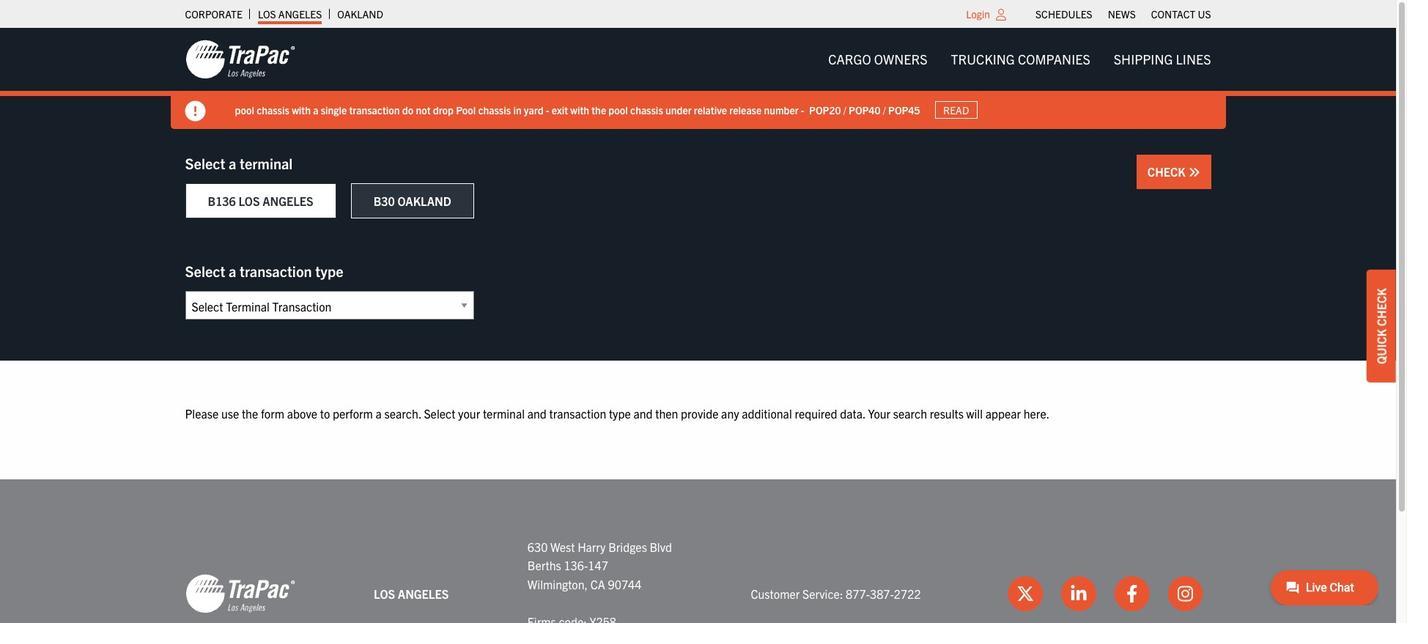 Task type: describe. For each thing, give the bounding box(es) containing it.
relative
[[694, 103, 727, 116]]

use
[[221, 406, 239, 421]]

select a terminal
[[185, 154, 293, 172]]

lines
[[1176, 51, 1211, 67]]

b30 oakland
[[374, 194, 451, 208]]

news link
[[1108, 4, 1136, 24]]

90744
[[608, 577, 642, 591]]

read
[[943, 103, 969, 117]]

above
[[287, 406, 317, 421]]

630 west harry bridges blvd berths 136-147 wilmington, ca 90744 customer service: 877-387-2722
[[528, 539, 921, 601]]

west
[[551, 539, 575, 554]]

shipping lines link
[[1102, 45, 1223, 74]]

exit
[[552, 103, 568, 116]]

a left search.
[[376, 406, 382, 421]]

shipping
[[1114, 51, 1173, 67]]

1 vertical spatial check
[[1374, 288, 1389, 326]]

then
[[655, 406, 678, 421]]

1 pool from the left
[[235, 103, 254, 116]]

a up b136
[[229, 154, 236, 172]]

877-
[[846, 586, 870, 601]]

cargo owners link
[[817, 45, 939, 74]]

pop45
[[888, 103, 920, 116]]

number
[[764, 103, 799, 116]]

owners
[[874, 51, 928, 67]]

here.
[[1024, 406, 1050, 421]]

2 chassis from the left
[[478, 103, 511, 116]]

1 los angeles image from the top
[[185, 39, 295, 80]]

a down b136
[[229, 262, 236, 280]]

select for select a terminal
[[185, 154, 225, 172]]

pop40
[[849, 103, 881, 116]]

news
[[1108, 7, 1136, 21]]

read link
[[935, 101, 978, 119]]

147
[[588, 558, 608, 573]]

2 vertical spatial los
[[374, 586, 395, 601]]

your
[[868, 406, 891, 421]]

trucking companies
[[951, 51, 1091, 67]]

harry
[[578, 539, 606, 554]]

0 vertical spatial los angeles
[[258, 7, 322, 21]]

light image
[[996, 9, 1006, 21]]

additional
[[742, 406, 792, 421]]

2 and from the left
[[634, 406, 653, 421]]

1 vertical spatial los
[[239, 194, 260, 208]]

under
[[666, 103, 692, 116]]

shipping lines
[[1114, 51, 1211, 67]]

b30
[[374, 194, 395, 208]]

banner containing cargo owners
[[0, 28, 1407, 129]]

1 / from the left
[[844, 103, 846, 116]]

a left single
[[313, 103, 318, 116]]

please
[[185, 406, 219, 421]]

0 vertical spatial los
[[258, 7, 276, 21]]

contact
[[1151, 7, 1196, 21]]

b136 los angeles
[[208, 194, 313, 208]]

trucking companies link
[[939, 45, 1102, 74]]

select for select a transaction type
[[185, 262, 225, 280]]

0 vertical spatial solid image
[[185, 101, 206, 122]]

136-
[[564, 558, 588, 573]]

berths
[[528, 558, 561, 573]]

corporate
[[185, 7, 243, 21]]

1 with from the left
[[292, 103, 311, 116]]

quick
[[1374, 329, 1389, 364]]

single
[[321, 103, 347, 116]]

1 and from the left
[[528, 406, 547, 421]]

login
[[966, 7, 990, 21]]

your
[[458, 406, 480, 421]]

1 vertical spatial transaction
[[240, 262, 312, 280]]

companies
[[1018, 51, 1091, 67]]

search
[[893, 406, 927, 421]]

pool chassis with a single transaction  do not drop pool chassis in yard -  exit with the pool chassis under relative release number -  pop20 / pop40 / pop45
[[235, 103, 920, 116]]

data.
[[840, 406, 866, 421]]

2 / from the left
[[883, 103, 886, 116]]

0 vertical spatial angeles
[[278, 7, 322, 21]]

drop
[[433, 103, 454, 116]]

not
[[416, 103, 431, 116]]



Task type: vqa. For each thing, say whether or not it's contained in the screenshot.
ONLY
no



Task type: locate. For each thing, give the bounding box(es) containing it.
schedules link
[[1036, 4, 1093, 24]]

2 - from the left
[[801, 103, 805, 116]]

with
[[292, 103, 311, 116], [570, 103, 589, 116]]

chassis
[[257, 103, 289, 116], [478, 103, 511, 116], [630, 103, 663, 116]]

menu bar up 'shipping'
[[1028, 4, 1219, 24]]

-
[[546, 103, 549, 116], [801, 103, 805, 116]]

appear
[[986, 406, 1021, 421]]

1 - from the left
[[546, 103, 549, 116]]

0 horizontal spatial /
[[844, 103, 846, 116]]

blvd
[[650, 539, 672, 554]]

oakland right los angeles link at the left top of the page
[[337, 7, 383, 21]]

387-
[[870, 586, 894, 601]]

please use the form above to perform a search. select your terminal and transaction type and then provide any additional required data. your search results will appear here.
[[185, 406, 1050, 421]]

1 horizontal spatial chassis
[[478, 103, 511, 116]]

/ left pop40
[[844, 103, 846, 116]]

1 horizontal spatial oakland
[[398, 194, 451, 208]]

2 los angeles image from the top
[[185, 573, 295, 615]]

banner
[[0, 28, 1407, 129]]

check inside button
[[1148, 164, 1189, 179]]

2 vertical spatial select
[[424, 406, 456, 421]]

oakland right b30
[[398, 194, 451, 208]]

1 horizontal spatial transaction
[[349, 103, 400, 116]]

0 horizontal spatial terminal
[[240, 154, 293, 172]]

0 horizontal spatial -
[[546, 103, 549, 116]]

select left your
[[424, 406, 456, 421]]

cargo owners
[[828, 51, 928, 67]]

menu bar down light icon
[[817, 45, 1223, 74]]

2 horizontal spatial transaction
[[549, 406, 606, 421]]

0 horizontal spatial and
[[528, 406, 547, 421]]

solid image
[[185, 101, 206, 122], [1189, 166, 1200, 178]]

los
[[258, 7, 276, 21], [239, 194, 260, 208], [374, 586, 395, 601]]

yard
[[524, 103, 544, 116]]

1 vertical spatial terminal
[[483, 406, 525, 421]]

schedules
[[1036, 7, 1093, 21]]

/
[[844, 103, 846, 116], [883, 103, 886, 116]]

in
[[513, 103, 522, 116]]

1 vertical spatial the
[[242, 406, 258, 421]]

footer containing 630 west harry bridges blvd
[[0, 479, 1396, 623]]

/ left the pop45
[[883, 103, 886, 116]]

2 horizontal spatial chassis
[[630, 103, 663, 116]]

0 horizontal spatial transaction
[[240, 262, 312, 280]]

will
[[967, 406, 983, 421]]

login link
[[966, 7, 990, 21]]

3 chassis from the left
[[630, 103, 663, 116]]

1 horizontal spatial the
[[592, 103, 606, 116]]

2 with from the left
[[570, 103, 589, 116]]

0 vertical spatial transaction
[[349, 103, 400, 116]]

1 horizontal spatial solid image
[[1189, 166, 1200, 178]]

chassis left single
[[257, 103, 289, 116]]

contact us link
[[1151, 4, 1211, 24]]

2722
[[894, 586, 921, 601]]

0 vertical spatial los angeles image
[[185, 39, 295, 80]]

and left then
[[634, 406, 653, 421]]

0 vertical spatial type
[[315, 262, 343, 280]]

required
[[795, 406, 838, 421]]

1 vertical spatial type
[[609, 406, 631, 421]]

1 horizontal spatial -
[[801, 103, 805, 116]]

chassis left in
[[478, 103, 511, 116]]

customer
[[751, 586, 800, 601]]

results
[[930, 406, 964, 421]]

pop20
[[809, 103, 841, 116]]

menu bar containing schedules
[[1028, 4, 1219, 24]]

1 vertical spatial angeles
[[263, 194, 313, 208]]

terminal up b136 los angeles
[[240, 154, 293, 172]]

quick check
[[1374, 288, 1389, 364]]

los angeles image
[[185, 39, 295, 80], [185, 573, 295, 615]]

the right use
[[242, 406, 258, 421]]

terminal right your
[[483, 406, 525, 421]]

0 vertical spatial the
[[592, 103, 606, 116]]

bridges
[[609, 539, 647, 554]]

0 horizontal spatial oakland
[[337, 7, 383, 21]]

type
[[315, 262, 343, 280], [609, 406, 631, 421]]

0 horizontal spatial the
[[242, 406, 258, 421]]

1 horizontal spatial los angeles
[[374, 586, 449, 601]]

1 horizontal spatial with
[[570, 103, 589, 116]]

1 horizontal spatial type
[[609, 406, 631, 421]]

corporate link
[[185, 4, 243, 24]]

los angeles inside footer
[[374, 586, 449, 601]]

0 vertical spatial select
[[185, 154, 225, 172]]

select up b136
[[185, 154, 225, 172]]

pool up select a terminal
[[235, 103, 254, 116]]

check button
[[1137, 155, 1211, 189]]

check
[[1148, 164, 1189, 179], [1374, 288, 1389, 326]]

solid image inside check button
[[1189, 166, 1200, 178]]

contact us
[[1151, 7, 1211, 21]]

to
[[320, 406, 330, 421]]

chassis left under
[[630, 103, 663, 116]]

0 horizontal spatial solid image
[[185, 101, 206, 122]]

with right exit at the top of the page
[[570, 103, 589, 116]]

1 vertical spatial los angeles image
[[185, 573, 295, 615]]

1 vertical spatial select
[[185, 262, 225, 280]]

b136
[[208, 194, 236, 208]]

0 vertical spatial menu bar
[[1028, 4, 1219, 24]]

with left single
[[292, 103, 311, 116]]

2 pool from the left
[[609, 103, 628, 116]]

pool
[[235, 103, 254, 116], [609, 103, 628, 116]]

and right your
[[528, 406, 547, 421]]

the
[[592, 103, 606, 116], [242, 406, 258, 421]]

terminal
[[240, 154, 293, 172], [483, 406, 525, 421]]

0 horizontal spatial pool
[[235, 103, 254, 116]]

1 horizontal spatial pool
[[609, 103, 628, 116]]

los angeles link
[[258, 4, 322, 24]]

select a transaction type
[[185, 262, 343, 280]]

0 vertical spatial check
[[1148, 164, 1189, 179]]

2 vertical spatial transaction
[[549, 406, 606, 421]]

a
[[313, 103, 318, 116], [229, 154, 236, 172], [229, 262, 236, 280], [376, 406, 382, 421]]

0 horizontal spatial with
[[292, 103, 311, 116]]

form
[[261, 406, 284, 421]]

us
[[1198, 7, 1211, 21]]

1 vertical spatial los angeles
[[374, 586, 449, 601]]

0 horizontal spatial los angeles
[[258, 7, 322, 21]]

0 vertical spatial terminal
[[240, 154, 293, 172]]

select down b136
[[185, 262, 225, 280]]

1 horizontal spatial and
[[634, 406, 653, 421]]

footer
[[0, 479, 1396, 623]]

oakland link
[[337, 4, 383, 24]]

0 horizontal spatial type
[[315, 262, 343, 280]]

1 vertical spatial menu bar
[[817, 45, 1223, 74]]

the right exit at the top of the page
[[592, 103, 606, 116]]

any
[[721, 406, 739, 421]]

pool right exit at the top of the page
[[609, 103, 628, 116]]

oakland
[[337, 7, 383, 21], [398, 194, 451, 208]]

1 chassis from the left
[[257, 103, 289, 116]]

ca
[[591, 577, 605, 591]]

1 horizontal spatial terminal
[[483, 406, 525, 421]]

- right number
[[801, 103, 805, 116]]

wilmington,
[[528, 577, 588, 591]]

0 horizontal spatial chassis
[[257, 103, 289, 116]]

menu bar containing cargo owners
[[817, 45, 1223, 74]]

menu bar
[[1028, 4, 1219, 24], [817, 45, 1223, 74]]

transaction
[[349, 103, 400, 116], [240, 262, 312, 280], [549, 406, 606, 421]]

do
[[402, 103, 414, 116]]

pool
[[456, 103, 476, 116]]

los angeles
[[258, 7, 322, 21], [374, 586, 449, 601]]

provide
[[681, 406, 719, 421]]

trucking
[[951, 51, 1015, 67]]

and
[[528, 406, 547, 421], [634, 406, 653, 421]]

0 vertical spatial oakland
[[337, 7, 383, 21]]

select
[[185, 154, 225, 172], [185, 262, 225, 280], [424, 406, 456, 421]]

1 horizontal spatial /
[[883, 103, 886, 116]]

quick check link
[[1367, 270, 1396, 383]]

1 horizontal spatial check
[[1374, 288, 1389, 326]]

- left exit at the top of the page
[[546, 103, 549, 116]]

2 vertical spatial angeles
[[398, 586, 449, 601]]

angeles
[[278, 7, 322, 21], [263, 194, 313, 208], [398, 586, 449, 601]]

0 horizontal spatial check
[[1148, 164, 1189, 179]]

630
[[528, 539, 548, 554]]

cargo
[[828, 51, 871, 67]]

perform
[[333, 406, 373, 421]]

release
[[730, 103, 762, 116]]

1 vertical spatial solid image
[[1189, 166, 1200, 178]]

service:
[[803, 586, 843, 601]]

1 vertical spatial oakland
[[398, 194, 451, 208]]

search.
[[384, 406, 421, 421]]



